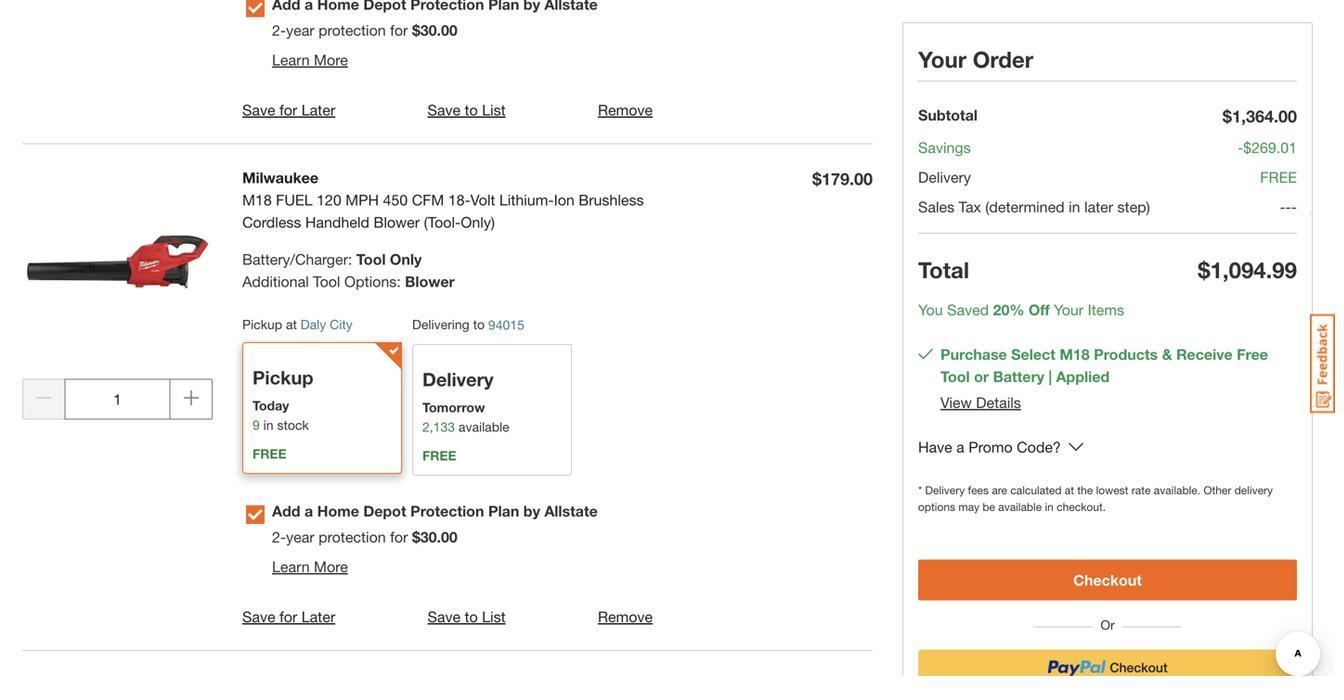 Task type: locate. For each thing, give the bounding box(es) containing it.
0 vertical spatial remove
[[598, 101, 653, 119]]

1 horizontal spatial in
[[1045, 501, 1054, 514]]

learn more for 2nd learn more button
[[272, 558, 348, 576]]

0 vertical spatial blower
[[374, 214, 420, 231]]

later
[[301, 101, 335, 119], [301, 609, 335, 626]]

0 vertical spatial save to list button
[[428, 99, 506, 121]]

0 horizontal spatial your
[[918, 46, 967, 72]]

2 year from the top
[[286, 529, 314, 546]]

in for sales
[[1069, 198, 1080, 216]]

list
[[482, 101, 506, 119], [482, 609, 506, 626]]

for
[[390, 21, 408, 39], [279, 101, 297, 119], [390, 529, 408, 546], [279, 609, 297, 626]]

purchase
[[941, 346, 1007, 363]]

tax
[[959, 198, 981, 216]]

1 horizontal spatial your
[[1054, 301, 1084, 319]]

available inside * delivery fees are calculated at the lowest rate available. other delivery options may be available in checkout.
[[998, 501, 1042, 514]]

0 horizontal spatial at
[[286, 317, 297, 333]]

1 vertical spatial available
[[998, 501, 1042, 514]]

-
[[1238, 139, 1243, 156], [1280, 198, 1285, 216], [1285, 198, 1291, 216], [1291, 198, 1297, 216]]

1 horizontal spatial free
[[422, 448, 456, 464]]

1 year from the top
[[286, 21, 314, 39]]

1 vertical spatial tool
[[313, 273, 340, 291]]

0 vertical spatial 30.00
[[420, 21, 458, 39]]

1 vertical spatial protection
[[319, 529, 386, 546]]

1 vertical spatial year
[[286, 529, 314, 546]]

battery
[[993, 368, 1045, 386]]

1 vertical spatial your
[[1054, 301, 1084, 319]]

delivery for delivery
[[918, 169, 971, 186]]

at inside * delivery fees are calculated at the lowest rate available. other delivery options may be available in checkout.
[[1065, 484, 1074, 497]]

only)
[[461, 214, 495, 231]]

1 more from the top
[[314, 51, 348, 69]]

1 vertical spatial learn more button
[[272, 554, 348, 577]]

in right 9
[[263, 418, 273, 433]]

1 vertical spatial learn
[[272, 558, 310, 576]]

1 vertical spatial save for later
[[242, 609, 335, 626]]

1 vertical spatial in
[[263, 418, 273, 433]]

1 remove from the top
[[598, 101, 653, 119]]

protection
[[319, 21, 386, 39], [319, 529, 386, 546]]

more down 2-year protection for $ 30.00
[[314, 51, 348, 69]]

learn more button
[[272, 47, 348, 69], [272, 554, 348, 577]]

1 2- from the top
[[272, 21, 286, 39]]

tool inside purchase select m18 products & receive free tool or battery
[[941, 368, 970, 386]]

remove for first save for later button from the top of the page's remove button
[[598, 101, 653, 119]]

you
[[918, 301, 943, 319]]

blower down only at the top left of page
[[405, 273, 455, 291]]

your right off
[[1054, 301, 1084, 319]]

blower inside battery/charger : tool only additional tool options : blower
[[405, 273, 455, 291]]

0 vertical spatial pickup
[[242, 317, 282, 333]]

tool up options
[[356, 251, 386, 268]]

2 horizontal spatial in
[[1069, 198, 1080, 216]]

1 save for later button from the top
[[242, 99, 335, 121]]

free down "2,133"
[[422, 448, 456, 464]]

$269.01
[[1243, 139, 1297, 156]]

subtotal
[[918, 106, 978, 124]]

in down calculated
[[1045, 501, 1054, 514]]

feedback link image
[[1310, 314, 1335, 414]]

fuel
[[276, 191, 313, 209]]

0 horizontal spatial available
[[459, 420, 509, 435]]

save for later button
[[242, 99, 335, 121], [242, 606, 335, 629]]

1 vertical spatial more
[[314, 558, 348, 576]]

1 learn from the top
[[272, 51, 310, 69]]

available down calculated
[[998, 501, 1042, 514]]

1 remove button from the top
[[598, 99, 653, 121]]

1 vertical spatial pickup
[[253, 367, 313, 389]]

delivery down the savings
[[918, 169, 971, 186]]

2 vertical spatial to
[[465, 609, 478, 626]]

learn down add
[[272, 558, 310, 576]]

30.00
[[420, 21, 458, 39], [420, 529, 458, 546]]

2 2- from the top
[[272, 529, 286, 546]]

year
[[286, 21, 314, 39], [286, 529, 314, 546]]

rate
[[1132, 484, 1151, 497]]

0 vertical spatial m18
[[242, 191, 272, 209]]

tomorrow
[[422, 400, 485, 415]]

0 vertical spatial year
[[286, 21, 314, 39]]

other
[[1204, 484, 1231, 497]]

m18
[[242, 191, 272, 209], [1060, 346, 1090, 363]]

save
[[242, 101, 275, 119], [428, 101, 461, 119], [242, 609, 275, 626], [428, 609, 461, 626]]

city
[[330, 317, 353, 333]]

protection inside the add a home depot protection plan by allstate 2-year protection for $ 30.00
[[319, 529, 386, 546]]

pickup down additional
[[242, 317, 282, 333]]

at left daly
[[286, 317, 297, 333]]

remove button for second save for later button from the top
[[598, 606, 653, 629]]

18-
[[448, 191, 470, 209]]

delivery
[[918, 169, 971, 186], [422, 369, 494, 391], [925, 484, 965, 497]]

$
[[412, 21, 420, 39], [412, 529, 420, 546]]

or
[[1093, 618, 1122, 633]]

2 save for later button from the top
[[242, 606, 335, 629]]

delivering
[[412, 317, 470, 333]]

1 horizontal spatial available
[[998, 501, 1042, 514]]

0 vertical spatial your
[[918, 46, 967, 72]]

delivery up tomorrow
[[422, 369, 494, 391]]

1 save for later from the top
[[242, 101, 335, 119]]

1 vertical spatial blower
[[405, 273, 455, 291]]

details
[[976, 394, 1021, 412]]

2 remove from the top
[[598, 609, 653, 626]]

0 horizontal spatial :
[[348, 251, 352, 268]]

2 $ from the top
[[412, 529, 420, 546]]

1 vertical spatial later
[[301, 609, 335, 626]]

learn down 2-year protection for $ 30.00
[[272, 51, 310, 69]]

1 horizontal spatial tool
[[356, 251, 386, 268]]

have a promo code?
[[918, 439, 1061, 456]]

save to list button for second save for later button from the top
[[428, 606, 506, 629]]

2 save to list from the top
[[428, 609, 506, 626]]

delivering to 94015
[[412, 317, 524, 333]]

item
[[1088, 301, 1117, 319]]

1 vertical spatial save for later button
[[242, 606, 335, 629]]

0 vertical spatial 2-
[[272, 21, 286, 39]]

save for later for first save for later button from the top of the page
[[242, 101, 335, 119]]

available down tomorrow
[[459, 420, 509, 435]]

free down $269.01
[[1260, 169, 1297, 186]]

1 vertical spatial learn more
[[272, 558, 348, 576]]

learn more button down add
[[272, 554, 348, 577]]

s
[[1117, 301, 1124, 319]]

order
[[973, 46, 1033, 72]]

2 protection from the top
[[319, 529, 386, 546]]

0 horizontal spatial free
[[253, 447, 286, 462]]

year inside the add a home depot protection plan by allstate 2-year protection for $ 30.00
[[286, 529, 314, 546]]

1 learn more button from the top
[[272, 47, 348, 69]]

0 vertical spatial a
[[956, 439, 964, 456]]

0 vertical spatial $
[[412, 21, 420, 39]]

1 horizontal spatial at
[[1065, 484, 1074, 497]]

learn more button down 2-year protection for $ 30.00
[[272, 47, 348, 69]]

delivery inside delivery tomorrow 2,133 available
[[422, 369, 494, 391]]

2 30.00 from the top
[[420, 529, 458, 546]]

sales tax (determined in later step)
[[918, 198, 1150, 216]]

2 list from the top
[[482, 609, 506, 626]]

learn
[[272, 51, 310, 69], [272, 558, 310, 576]]

0 vertical spatial save for later button
[[242, 99, 335, 121]]

0 vertical spatial list
[[482, 101, 506, 119]]

0 vertical spatial save for later
[[242, 101, 335, 119]]

2 vertical spatial in
[[1045, 501, 1054, 514]]

delivery up options
[[925, 484, 965, 497]]

1 vertical spatial 2-
[[272, 529, 286, 546]]

:
[[348, 251, 352, 268], [397, 273, 401, 291]]

0 horizontal spatial tool
[[313, 273, 340, 291]]

0 vertical spatial later
[[301, 101, 335, 119]]

1 vertical spatial :
[[397, 273, 401, 291]]

| applied
[[1045, 368, 1110, 386]]

0 vertical spatial available
[[459, 420, 509, 435]]

1 later from the top
[[301, 101, 335, 119]]

0 vertical spatial protection
[[319, 21, 386, 39]]

blower down the 450
[[374, 214, 420, 231]]

2 vertical spatial tool
[[941, 368, 970, 386]]

pickup
[[242, 317, 282, 333], [253, 367, 313, 389]]

save to list for save to list button associated with first save for later button from the top of the page
[[428, 101, 506, 119]]

0 vertical spatial tool
[[356, 251, 386, 268]]

1 horizontal spatial :
[[397, 273, 401, 291]]

depot
[[363, 503, 406, 520]]

$ inside the add a home depot protection plan by allstate 2-year protection for $ 30.00
[[412, 529, 420, 546]]

0 vertical spatial learn more
[[272, 51, 348, 69]]

a right add
[[304, 503, 313, 520]]

0 vertical spatial learn more button
[[272, 47, 348, 69]]

in left later
[[1069, 198, 1080, 216]]

tool
[[356, 251, 386, 268], [313, 273, 340, 291], [941, 368, 970, 386]]

1 vertical spatial remove button
[[598, 606, 653, 629]]

save for later
[[242, 101, 335, 119], [242, 609, 335, 626]]

save to list
[[428, 101, 506, 119], [428, 609, 506, 626]]

at left the
[[1065, 484, 1074, 497]]

2-year protection for $ 30.00
[[272, 21, 458, 39]]

2-
[[272, 21, 286, 39], [272, 529, 286, 546]]

1 protection from the top
[[319, 21, 386, 39]]

list for save to list button associated with first save for later button from the top of the page
[[482, 101, 506, 119]]

learn more down add
[[272, 558, 348, 576]]

2 learn from the top
[[272, 558, 310, 576]]

0 vertical spatial remove button
[[598, 99, 653, 121]]

free down 9
[[253, 447, 286, 462]]

1 horizontal spatial a
[[956, 439, 964, 456]]

save to list button
[[428, 99, 506, 121], [428, 606, 506, 629]]

m18 up cordless
[[242, 191, 272, 209]]

1 vertical spatial save to list button
[[428, 606, 506, 629]]

1 save to list button from the top
[[428, 99, 506, 121]]

1 list from the top
[[482, 101, 506, 119]]

None text field
[[65, 379, 170, 420]]

save for first save for later button from the top of the page
[[242, 101, 275, 119]]

the
[[1077, 484, 1093, 497]]

save for save to list button associated with first save for later button from the top of the page
[[428, 101, 461, 119]]

1 vertical spatial at
[[1065, 484, 1074, 497]]

lithium-
[[499, 191, 554, 209]]

a inside the add a home depot protection plan by allstate 2-year protection for $ 30.00
[[304, 503, 313, 520]]

learn more down 2-year protection for $ 30.00
[[272, 51, 348, 69]]

0 vertical spatial delivery
[[918, 169, 971, 186]]

2 save for later from the top
[[242, 609, 335, 626]]

a for add
[[304, 503, 313, 520]]

0 horizontal spatial a
[[304, 503, 313, 520]]

-$269.01
[[1238, 139, 1297, 156]]

remove
[[598, 101, 653, 119], [598, 609, 653, 626]]

your up subtotal
[[918, 46, 967, 72]]

2 save to list button from the top
[[428, 606, 506, 629]]

|
[[1049, 368, 1052, 386]]

1 vertical spatial a
[[304, 503, 313, 520]]

sales
[[918, 198, 955, 216]]

1 vertical spatial $
[[412, 529, 420, 546]]

off
[[1029, 301, 1050, 319]]

1 learn more from the top
[[272, 51, 348, 69]]

1 vertical spatial delivery
[[422, 369, 494, 391]]

$1,094.99
[[1198, 257, 1297, 283]]

2 learn more button from the top
[[272, 554, 348, 577]]

: up options
[[348, 251, 352, 268]]

more for second learn more button from the bottom of the page
[[314, 51, 348, 69]]

tool up view
[[941, 368, 970, 386]]

0 vertical spatial in
[[1069, 198, 1080, 216]]

pickup up "today"
[[253, 367, 313, 389]]

a right have
[[956, 439, 964, 456]]

stock
[[277, 418, 309, 433]]

0 vertical spatial save to list
[[428, 101, 506, 119]]

blower
[[374, 214, 420, 231], [405, 273, 455, 291]]

1 vertical spatial to
[[473, 317, 485, 333]]

tool down battery/charger
[[313, 273, 340, 291]]

available
[[459, 420, 509, 435], [998, 501, 1042, 514]]

2 later from the top
[[301, 609, 335, 626]]

0 horizontal spatial in
[[263, 418, 273, 433]]

step)
[[1117, 198, 1150, 216]]

2 learn more from the top
[[272, 558, 348, 576]]

1 vertical spatial save to list
[[428, 609, 506, 626]]

2 vertical spatial delivery
[[925, 484, 965, 497]]

receive
[[1176, 346, 1233, 363]]

1 horizontal spatial m18
[[1060, 346, 1090, 363]]

2 more from the top
[[314, 558, 348, 576]]

0 vertical spatial learn
[[272, 51, 310, 69]]

2 horizontal spatial tool
[[941, 368, 970, 386]]

view details
[[941, 394, 1021, 412]]

1 vertical spatial m18
[[1060, 346, 1090, 363]]

learn more
[[272, 51, 348, 69], [272, 558, 348, 576]]

0 horizontal spatial m18
[[242, 191, 272, 209]]

2 remove button from the top
[[598, 606, 653, 629]]

your
[[918, 46, 967, 72], [1054, 301, 1084, 319]]

later for first save for later button from the top of the page
[[301, 101, 335, 119]]

m18 up | applied
[[1060, 346, 1090, 363]]

1 vertical spatial list
[[482, 609, 506, 626]]

1 save to list from the top
[[428, 101, 506, 119]]

: down only at the top left of page
[[397, 273, 401, 291]]

1 vertical spatial 30.00
[[420, 529, 458, 546]]

applied
[[1056, 368, 1110, 386]]

1 vertical spatial remove
[[598, 609, 653, 626]]

0 vertical spatial more
[[314, 51, 348, 69]]

learn for 2nd learn more button
[[272, 558, 310, 576]]

handheld
[[305, 214, 369, 231]]

more down home
[[314, 558, 348, 576]]

in inside pickup today 9 in stock
[[263, 418, 273, 433]]

2,133
[[422, 420, 455, 435]]

0 vertical spatial to
[[465, 101, 478, 119]]

free
[[1237, 346, 1268, 363]]



Task type: vqa. For each thing, say whether or not it's contained in the screenshot.
first Learn More button from the top of the page
yes



Task type: describe. For each thing, give the bounding box(es) containing it.
are
[[992, 484, 1007, 497]]

$1,364.00
[[1223, 106, 1297, 126]]

(tool-
[[424, 214, 461, 231]]

ion
[[554, 191, 575, 209]]

*
[[918, 484, 922, 497]]

delivery
[[1235, 484, 1273, 497]]

in inside * delivery fees are calculated at the lowest rate available. other delivery options may be available in checkout.
[[1045, 501, 1054, 514]]

delivery for delivery tomorrow 2,133 available
[[422, 369, 494, 391]]

allstate
[[544, 503, 598, 520]]

save to list button for first save for later button from the top of the page
[[428, 99, 506, 121]]

to for first save for later button from the top of the page's remove button
[[465, 101, 478, 119]]

you saved 20% off your item s
[[918, 301, 1124, 319]]

or
[[974, 368, 989, 386]]

94015 link
[[488, 316, 524, 335]]

9
[[253, 418, 260, 433]]

0 vertical spatial :
[[348, 251, 352, 268]]

calculated
[[1010, 484, 1062, 497]]

increment image
[[184, 391, 198, 406]]

cfm
[[412, 191, 444, 209]]

free for delivery
[[422, 448, 456, 464]]

more for 2nd learn more button
[[314, 558, 348, 576]]

later
[[1084, 198, 1113, 216]]

pickup today 9 in stock
[[253, 367, 313, 433]]

pickup for pickup today 9 in stock
[[253, 367, 313, 389]]

protection
[[410, 503, 484, 520]]

delivery tomorrow 2,133 available
[[422, 369, 509, 435]]

2- inside the add a home depot protection plan by allstate 2-year protection for $ 30.00
[[272, 529, 286, 546]]

94015
[[488, 318, 524, 333]]

volt
[[470, 191, 495, 209]]

pickup at daly city
[[242, 317, 353, 333]]

2 horizontal spatial free
[[1260, 169, 1297, 186]]

milwaukee
[[242, 169, 318, 187]]

products
[[1094, 346, 1158, 363]]

0 vertical spatial at
[[286, 317, 297, 333]]

brushless
[[579, 191, 644, 209]]

may
[[958, 501, 980, 514]]

list for save to list button for second save for later button from the top
[[482, 609, 506, 626]]

options
[[918, 501, 955, 514]]

view
[[941, 394, 972, 412]]

remove button for first save for later button from the top of the page
[[598, 99, 653, 121]]

20%
[[993, 301, 1024, 319]]

view details button
[[941, 394, 1021, 412]]

available inside delivery tomorrow 2,133 available
[[459, 420, 509, 435]]

save for later for second save for later button from the top
[[242, 609, 335, 626]]

be
[[983, 501, 995, 514]]

checkout.
[[1057, 501, 1106, 514]]

have
[[918, 439, 952, 456]]

saved
[[947, 301, 989, 319]]

plan
[[488, 503, 519, 520]]

mph
[[346, 191, 379, 209]]

savings
[[918, 139, 971, 156]]

save to list for save to list button for second save for later button from the top
[[428, 609, 506, 626]]

remove for remove button corresponding to second save for later button from the top
[[598, 609, 653, 626]]

(determined
[[985, 198, 1065, 216]]

pickup for pickup at daly city
[[242, 317, 282, 333]]

later for second save for later button from the top
[[301, 609, 335, 626]]

1 30.00 from the top
[[420, 21, 458, 39]]

daly city button
[[301, 317, 353, 333]]

add
[[272, 503, 300, 520]]

save for save to list button for second save for later button from the top
[[428, 609, 461, 626]]

by
[[523, 503, 540, 520]]

available.
[[1154, 484, 1200, 497]]

---
[[1280, 198, 1297, 216]]

to inside delivering to 94015
[[473, 317, 485, 333]]

only
[[390, 251, 422, 268]]

save for second save for later button from the top
[[242, 609, 275, 626]]

learn more for second learn more button from the bottom of the page
[[272, 51, 348, 69]]

1 $ from the top
[[412, 21, 420, 39]]

30.00 inside the add a home depot protection plan by allstate 2-year protection for $ 30.00
[[420, 529, 458, 546]]

a for have
[[956, 439, 964, 456]]

battery/charger
[[242, 251, 348, 268]]

120
[[317, 191, 341, 209]]

daly
[[301, 317, 326, 333]]

delivery inside * delivery fees are calculated at the lowest rate available. other delivery options may be available in checkout.
[[925, 484, 965, 497]]

fees
[[968, 484, 989, 497]]

for inside the add a home depot protection plan by allstate 2-year protection for $ 30.00
[[390, 529, 408, 546]]

cordless
[[242, 214, 301, 231]]

* delivery fees are calculated at the lowest rate available. other delivery options may be available in checkout.
[[918, 484, 1273, 514]]

blower inside milwaukee m18 fuel 120 mph 450 cfm 18-volt lithium-ion brushless cordless handheld blower (tool-only)
[[374, 214, 420, 231]]

checkout button
[[918, 560, 1297, 601]]

in for pickup
[[263, 418, 273, 433]]

$179.00
[[812, 169, 873, 189]]

promo
[[969, 439, 1013, 456]]

battery/charger : tool only additional tool options : blower
[[242, 251, 455, 291]]

add a home depot protection plan by allstate 2-year protection for $ 30.00
[[272, 503, 598, 546]]

today
[[253, 398, 289, 414]]

m18 inside purchase select m18 products & receive free tool or battery
[[1060, 346, 1090, 363]]

product image
[[22, 167, 213, 357]]

checkout
[[1073, 572, 1142, 590]]

options
[[344, 273, 397, 291]]

m18 inside milwaukee m18 fuel 120 mph 450 cfm 18-volt lithium-ion brushless cordless handheld blower (tool-only)
[[242, 191, 272, 209]]

450
[[383, 191, 408, 209]]

to for remove button corresponding to second save for later button from the top
[[465, 609, 478, 626]]

purchase select m18 products & receive free tool or battery
[[941, 346, 1268, 386]]

free for pickup
[[253, 447, 286, 462]]

have a promo code? link
[[918, 436, 1061, 460]]

learn for second learn more button from the bottom of the page
[[272, 51, 310, 69]]

your order
[[918, 46, 1033, 72]]

&
[[1162, 346, 1172, 363]]

additional
[[242, 273, 309, 291]]

decrement image
[[36, 391, 51, 406]]

home
[[317, 503, 359, 520]]

code?
[[1017, 439, 1061, 456]]

lowest
[[1096, 484, 1128, 497]]

total
[[918, 257, 969, 283]]



